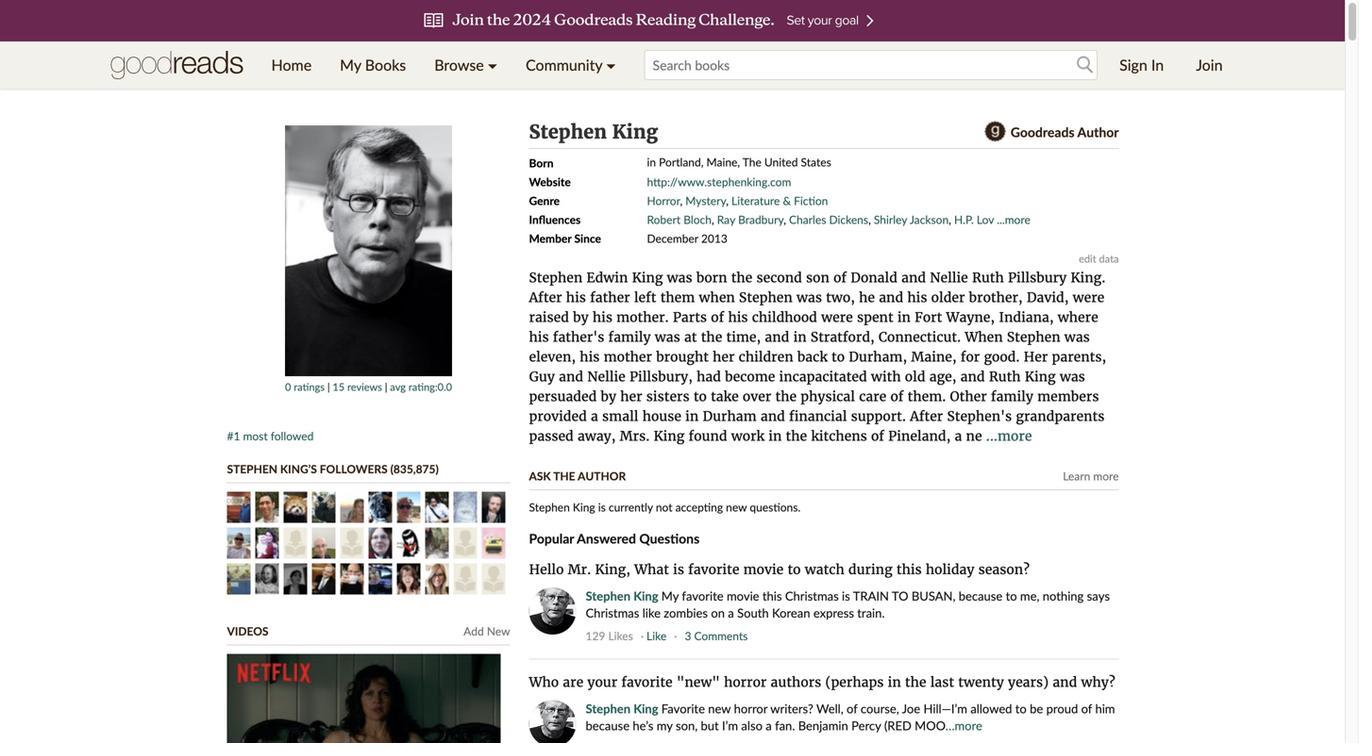 Task type: locate. For each thing, give the bounding box(es) containing it.
train
[[853, 589, 889, 604]]

stephen king up he's
[[586, 702, 658, 717]]

member photo image
[[227, 492, 251, 523], [255, 492, 279, 523], [284, 492, 307, 523], [312, 492, 336, 523], [340, 492, 364, 523], [369, 492, 392, 523], [397, 492, 420, 523], [425, 492, 449, 523], [454, 492, 477, 523], [482, 492, 505, 523], [227, 528, 251, 559], [255, 528, 279, 559], [284, 528, 307, 559], [312, 528, 336, 559], [340, 528, 364, 559], [369, 528, 392, 559], [397, 528, 420, 559], [425, 528, 449, 559], [454, 528, 477, 559], [482, 528, 505, 559], [227, 564, 251, 595], [255, 564, 279, 595], [284, 564, 307, 595], [312, 564, 336, 595], [340, 564, 364, 595], [369, 564, 392, 595], [397, 564, 420, 595], [425, 564, 449, 595], [454, 564, 477, 595], [482, 564, 505, 595]]

was up members
[[1060, 369, 1085, 386]]

http://www.stephenking.com genre
[[529, 175, 791, 208]]

sign in link
[[1105, 42, 1178, 89]]

1 vertical spatial stephen king link
[[586, 702, 658, 717]]

two,
[[826, 289, 855, 306]]

portland,
[[659, 155, 704, 169]]

0 horizontal spatial nellie
[[587, 369, 626, 386]]

1 horizontal spatial were
[[1073, 289, 1105, 306]]

1 horizontal spatial maine,
[[911, 349, 957, 366]]

jackson
[[910, 213, 949, 227]]

1 vertical spatial like
[[647, 630, 667, 643]]

maine, up 'http://www.stephenking.com'
[[706, 155, 740, 169]]

...more link right ne
[[986, 428, 1032, 445]]

0 horizontal spatial ▾
[[488, 56, 497, 74]]

season?
[[978, 562, 1030, 579]]

is right what
[[673, 562, 684, 579]]

because
[[959, 589, 1003, 604], [586, 719, 630, 734]]

for
[[961, 349, 980, 366]]

well,
[[816, 702, 844, 717]]

▾ for community ▾
[[606, 56, 616, 74]]

children
[[739, 349, 793, 366]]

family up stephen's
[[991, 388, 1033, 405]]

129 likes link
[[586, 630, 638, 643]]

my inside 'link'
[[340, 56, 361, 74]]

who are your favorite "new" horror authors (perhaps in the last twenty years) and why?
[[529, 674, 1115, 691]]

·
[[641, 630, 644, 643]]

to
[[832, 349, 845, 366], [694, 388, 707, 405], [788, 562, 801, 579], [1006, 589, 1017, 604], [1015, 702, 1027, 717]]

king,
[[595, 562, 630, 579]]

, left shirley
[[868, 213, 871, 227]]

the left the last
[[905, 674, 926, 691]]

2 ▾ from the left
[[606, 56, 616, 74]]

this up to
[[897, 562, 922, 579]]

0 vertical spatial ruth
[[972, 269, 1004, 286]]

stephen down king,
[[586, 589, 631, 604]]

website
[[529, 175, 571, 189]]

stephen king link
[[586, 589, 658, 604], [586, 702, 658, 717]]

stephen down second
[[739, 289, 793, 306]]

a right on
[[728, 606, 734, 621]]

1 vertical spatial after
[[910, 408, 943, 425]]

stephen up "her"
[[1007, 329, 1061, 346]]

1 vertical spatial maine,
[[911, 349, 957, 366]]

http://www.stephenking.com
[[647, 175, 791, 189]]

of left him
[[1081, 702, 1092, 717]]

my for favorite
[[661, 589, 679, 604]]

the right at
[[701, 329, 722, 346]]

...more right lov at top
[[997, 213, 1031, 227]]

more
[[1093, 470, 1119, 483]]

1 vertical spatial stephen king
[[586, 589, 658, 604]]

2 stephen king link from the top
[[586, 702, 658, 717]]

like right ·
[[647, 630, 667, 643]]

1 vertical spatial because
[[586, 719, 630, 734]]

Search for books to add to your shelves search field
[[644, 50, 1098, 80]]

(835,875)
[[390, 462, 439, 476]]

robert
[[647, 213, 681, 227]]

1 horizontal spatial nellie
[[930, 269, 968, 286]]

1 vertical spatial favorite
[[682, 589, 724, 604]]

stephen down most
[[227, 462, 278, 476]]

1 vertical spatial movie
[[727, 589, 759, 604]]

1 | from the left
[[327, 381, 330, 394]]

his up raised
[[566, 289, 586, 306]]

0 vertical spatial her
[[713, 349, 735, 366]]

son
[[806, 269, 830, 286]]

0 vertical spatial ...more link
[[997, 213, 1031, 227]]

0 horizontal spatial author
[[578, 470, 626, 483]]

a
[[591, 408, 598, 425], [955, 428, 962, 445], [728, 606, 734, 621], [766, 719, 772, 734]]

...more right ne
[[986, 428, 1032, 445]]

left
[[634, 289, 656, 306]]

menu
[[257, 42, 630, 89]]

community
[[526, 56, 602, 74]]

browse
[[434, 56, 484, 74]]

is
[[598, 501, 606, 514], [673, 562, 684, 579], [842, 589, 850, 604]]

ruth up brother,
[[972, 269, 1004, 286]]

after up raised
[[529, 289, 562, 306]]

my for books
[[340, 56, 361, 74]]

1 vertical spatial ...more
[[986, 428, 1032, 445]]

Search books text field
[[644, 50, 1098, 80]]

0 vertical spatial because
[[959, 589, 1003, 604]]

good.
[[984, 349, 1020, 366]]

his up the time,
[[728, 309, 748, 326]]

is left currently
[[598, 501, 606, 514]]

1 horizontal spatial ▾
[[606, 56, 616, 74]]

questions
[[639, 531, 700, 547]]

in
[[647, 155, 656, 169], [897, 309, 911, 326], [793, 329, 807, 346], [685, 408, 699, 425], [769, 428, 782, 445], [888, 674, 901, 691]]

author right 'goodreads'
[[1077, 124, 1119, 140]]

0 horizontal spatial because
[[586, 719, 630, 734]]

her
[[713, 349, 735, 366], [620, 388, 642, 405]]

his down father's
[[580, 349, 600, 366]]

mr.
[[568, 562, 591, 579]]

answered
[[577, 531, 636, 547]]

king up he's
[[634, 702, 658, 717]]

stephen king link down king,
[[586, 589, 658, 604]]

david,
[[1027, 289, 1069, 306]]

other
[[950, 388, 987, 405]]

train.
[[857, 606, 885, 621]]

0 vertical spatial family
[[608, 329, 651, 346]]

maine,
[[706, 155, 740, 169], [911, 349, 957, 366]]

support.
[[851, 408, 906, 425]]

were down king. at the top right of the page
[[1073, 289, 1105, 306]]

nellie down mother
[[587, 369, 626, 386]]

after down them.
[[910, 408, 943, 425]]

0 vertical spatial my
[[340, 56, 361, 74]]

ray
[[717, 213, 735, 227]]

durham,
[[849, 349, 907, 366]]

ruth
[[972, 269, 1004, 286], [989, 369, 1021, 386]]

1 vertical spatial is
[[673, 562, 684, 579]]

persuaded
[[529, 388, 597, 405]]

popular answered questions
[[529, 531, 700, 547]]

a left ne
[[955, 428, 962, 445]]

new right the accepting
[[726, 501, 747, 514]]

1 vertical spatial family
[[991, 388, 1033, 405]]

my left the books on the left of the page
[[340, 56, 361, 74]]

this up korean
[[763, 589, 782, 604]]

my books link
[[326, 42, 420, 89]]

his
[[566, 289, 586, 306], [907, 289, 927, 306], [593, 309, 613, 326], [728, 309, 748, 326], [529, 329, 549, 346], [580, 349, 600, 366]]

king down what
[[634, 589, 658, 604]]

menu containing home
[[257, 42, 630, 89]]

1 vertical spatial her
[[620, 388, 642, 405]]

0 horizontal spatial maine,
[[706, 155, 740, 169]]

2 horizontal spatial is
[[842, 589, 850, 604]]

proud
[[1046, 702, 1078, 717]]

|
[[327, 381, 330, 394], [385, 381, 387, 394]]

▾ inside browse ▾ "dropdown button"
[[488, 56, 497, 74]]

1 horizontal spatial |
[[385, 381, 387, 394]]

lov
[[977, 213, 994, 227]]

…more link
[[946, 719, 982, 734]]

home link
[[257, 42, 326, 89]]

and
[[902, 269, 926, 286], [879, 289, 903, 306], [765, 329, 789, 346], [559, 369, 583, 386], [961, 369, 985, 386], [761, 408, 785, 425], [1053, 674, 1077, 691]]

| left 15
[[327, 381, 330, 394]]

genre
[[529, 194, 560, 208]]

author down away,
[[578, 470, 626, 483]]

states
[[801, 155, 831, 169]]

1 horizontal spatial is
[[673, 562, 684, 579]]

1 horizontal spatial christmas
[[785, 589, 839, 604]]

be
[[1030, 702, 1043, 717]]

1 vertical spatial new
[[708, 702, 731, 717]]

the
[[731, 269, 753, 286], [701, 329, 722, 346], [775, 388, 797, 405], [786, 428, 807, 445], [553, 470, 575, 483], [905, 674, 926, 691]]

like inside my favorite movie this christmas is train to busan, because to me, nothing says christmas like zombies on a south korean express train.
[[642, 606, 661, 621]]

0 vertical spatial ...more
[[997, 213, 1031, 227]]

http://www.stephenking.com link
[[647, 175, 791, 189]]

to down the had
[[694, 388, 707, 405]]

new up but
[[708, 702, 731, 717]]

this
[[897, 562, 922, 579], [763, 589, 782, 604]]

passed
[[529, 428, 574, 445]]

when
[[699, 289, 735, 306]]

my up zombies
[[661, 589, 679, 604]]

rating:0.0
[[409, 381, 452, 394]]

pillsbury
[[1008, 269, 1067, 286]]

nellie up older
[[930, 269, 968, 286]]

maine, inside in portland, maine, the united states website
[[706, 155, 740, 169]]

#1 most followed
[[227, 429, 314, 443]]

...more link right lov at top
[[997, 213, 1031, 227]]

0 vertical spatial is
[[598, 501, 606, 514]]

15
[[333, 381, 345, 394]]

his down raised
[[529, 329, 549, 346]]

0 vertical spatial author
[[1077, 124, 1119, 140]]

0 horizontal spatial my
[[340, 56, 361, 74]]

the down financial
[[786, 428, 807, 445]]

and down childhood
[[765, 329, 789, 346]]

favorite
[[688, 562, 739, 579], [682, 589, 724, 604], [621, 674, 673, 691]]

1 vertical spatial by
[[601, 388, 616, 405]]

stephen king image
[[285, 126, 452, 377]]

gerald's game | official trailer [hd] | netflix image
[[227, 655, 501, 744]]

king up in portland, maine, the united states website
[[612, 120, 658, 144]]

new
[[726, 501, 747, 514], [708, 702, 731, 717]]

stephen king down king,
[[586, 589, 658, 604]]

1 horizontal spatial because
[[959, 589, 1003, 604]]

0 horizontal spatial by
[[573, 309, 589, 326]]

in left portland,
[[647, 155, 656, 169]]

0 horizontal spatial |
[[327, 381, 330, 394]]

and up proud
[[1053, 674, 1077, 691]]

of down with
[[890, 388, 904, 405]]

0 horizontal spatial family
[[608, 329, 651, 346]]

2 vertical spatial is
[[842, 589, 850, 604]]

1 horizontal spatial her
[[713, 349, 735, 366]]

1 vertical spatial author
[[578, 470, 626, 483]]

by up father's
[[573, 309, 589, 326]]

1 vertical spatial horror
[[734, 702, 768, 717]]

, up ray
[[726, 194, 729, 208]]

followers
[[320, 462, 388, 476]]

0 horizontal spatial this
[[763, 589, 782, 604]]

browse ▾
[[434, 56, 497, 74]]

december 2013
[[647, 232, 728, 245]]

▾ right browse
[[488, 56, 497, 74]]

was down where
[[1064, 329, 1090, 346]]

in left fort at the right of the page
[[897, 309, 911, 326]]

stephen king link up he's
[[586, 702, 658, 717]]

a inside 'favorite new horror writers? well, of course, joe hill—i'm allowed to be proud of him because he's my son, but i'm also a fan. benjamin percy (red moo'
[[766, 719, 772, 734]]

1 horizontal spatial family
[[991, 388, 1033, 405]]

0 vertical spatial this
[[897, 562, 922, 579]]

add
[[464, 625, 484, 639]]

hello
[[529, 562, 564, 579]]

1 vertical spatial ...more link
[[986, 428, 1032, 445]]

my inside my favorite movie this christmas is train to busan, because to me, nothing says christmas like zombies on a south korean express train.
[[661, 589, 679, 604]]

stephen up the popular
[[529, 501, 570, 514]]

by
[[573, 309, 589, 326], [601, 388, 616, 405]]

1 vertical spatial were
[[821, 309, 853, 326]]

of down support.
[[871, 428, 884, 445]]

1 vertical spatial nellie
[[587, 369, 626, 386]]

of right well,
[[847, 702, 858, 717]]

connecticut.
[[879, 329, 961, 346]]

because down the season?
[[959, 589, 1003, 604]]

ask the author link
[[529, 470, 626, 483]]

1 vertical spatial my
[[661, 589, 679, 604]]

1 stephen king link from the top
[[586, 589, 658, 604]]

the right over
[[775, 388, 797, 405]]

,
[[680, 194, 683, 208], [726, 194, 729, 208], [712, 213, 714, 227], [784, 213, 786, 227], [868, 213, 871, 227], [949, 213, 951, 227]]

0 vertical spatial by
[[573, 309, 589, 326]]

0 vertical spatial like
[[642, 606, 661, 621]]

after
[[529, 289, 562, 306], [910, 408, 943, 425]]

stephen king is currently not accepting new questions.
[[529, 501, 801, 514]]

a left fan.
[[766, 719, 772, 734]]

nothing
[[1043, 589, 1084, 604]]

1 vertical spatial this
[[763, 589, 782, 604]]

but
[[701, 719, 719, 734]]

2 vertical spatial stephen king
[[586, 702, 658, 717]]

horror link
[[647, 194, 680, 208]]

years)
[[1008, 674, 1049, 691]]

1 horizontal spatial after
[[910, 408, 943, 425]]

stephen king up born
[[529, 120, 658, 144]]

movie inside my favorite movie this christmas is train to busan, because to me, nothing says christmas like zombies on a south korean express train.
[[727, 589, 759, 604]]

to left "watch"
[[788, 562, 801, 579]]

0 vertical spatial stephen king link
[[586, 589, 658, 604]]

1 vertical spatial christmas
[[586, 606, 639, 621]]

0 vertical spatial after
[[529, 289, 562, 306]]

because left he's
[[586, 719, 630, 734]]

second
[[756, 269, 802, 286]]

during
[[848, 562, 893, 579]]

new inside 'favorite new horror writers? well, of course, joe hill—i'm allowed to be proud of him because he's my son, but i'm also a fan. benjamin percy (red moo'
[[708, 702, 731, 717]]

family up mother
[[608, 329, 651, 346]]

0 horizontal spatial were
[[821, 309, 853, 326]]

is up "express"
[[842, 589, 850, 604]]

0 vertical spatial maine,
[[706, 155, 740, 169]]

| left the avg
[[385, 381, 387, 394]]

1 horizontal spatial this
[[897, 562, 922, 579]]

maine, up age,
[[911, 349, 957, 366]]

▾ inside community ▾ popup button
[[606, 56, 616, 74]]

3
[[685, 630, 691, 643]]

her up the had
[[713, 349, 735, 366]]

2 vertical spatial favorite
[[621, 674, 673, 691]]

her up the small
[[620, 388, 642, 405]]

1 horizontal spatial my
[[661, 589, 679, 604]]

a up away,
[[591, 408, 598, 425]]

christmas up korean
[[785, 589, 839, 604]]

1 ▾ from the left
[[488, 56, 497, 74]]

christmas up 129 likes link
[[586, 606, 639, 621]]

0 horizontal spatial is
[[598, 501, 606, 514]]



Task type: describe. For each thing, give the bounding box(es) containing it.
because inside my favorite movie this christmas is train to busan, because to me, nothing says christmas like zombies on a south korean express train.
[[959, 589, 1003, 604]]

charles
[[789, 213, 826, 227]]

king.
[[1071, 269, 1106, 286]]

, down &
[[784, 213, 786, 227]]

was left at
[[655, 329, 680, 346]]

mystery
[[685, 194, 726, 208]]

writers?
[[770, 702, 813, 717]]

spent
[[857, 309, 894, 326]]

ray bradbury link
[[717, 213, 784, 227]]

goodreads
[[1011, 124, 1075, 140]]

charles dickens link
[[789, 213, 868, 227]]

stephen king for king,
[[586, 589, 658, 604]]

in portland, maine, the united states website
[[529, 155, 831, 189]]

time,
[[726, 329, 761, 346]]

what
[[634, 562, 669, 579]]

the right born
[[731, 269, 753, 286]]

add new link
[[464, 625, 510, 639]]

0 vertical spatial movie
[[743, 562, 784, 579]]

brother,
[[969, 289, 1023, 306]]

popular
[[529, 531, 574, 547]]

join link
[[1182, 42, 1237, 89]]

edit data link
[[1079, 252, 1119, 265]]

favorite inside my favorite movie this christmas is train to busan, because to me, nothing says christmas like zombies on a south korean express train.
[[682, 589, 724, 604]]

fiction
[[794, 194, 828, 208]]

literature
[[732, 194, 780, 208]]

0 vertical spatial new
[[726, 501, 747, 514]]

says
[[1087, 589, 1110, 604]]

learn more link
[[1063, 470, 1119, 483]]

#1 most followed link
[[227, 429, 314, 443]]

watch
[[805, 562, 844, 579]]

maine, inside edit data stephen edwin king was born the second son of donald and nellie ruth pillsbury king. after his father left them when stephen was two, he and his older brother, david, were raised by his mother. parts of his childhood were spent in fort wayne, indiana, where his father's family was at the time, and in stratford, connecticut. when stephen was eleven, his mother brought her children back to durham, maine, for good. her parents, guy and nellie pillsbury, had become incapacitated with old age, and ruth king was persuaded by her sisters to take over the physical care of them. other family members provided a small house in durham and financial support. after stephen's grandparents passed away, mrs. king found work in the kitchens of pineland, a ne
[[911, 349, 957, 366]]

her
[[1024, 349, 1048, 366]]

avg rating:0.0 link
[[390, 381, 452, 394]]

stephen king for your
[[586, 702, 658, 717]]

and up persuaded
[[559, 369, 583, 386]]

to down stratford,
[[832, 349, 845, 366]]

0 vertical spatial horror
[[724, 674, 767, 691]]

is inside my favorite movie this christmas is train to busan, because to me, nothing says christmas like zombies on a south korean express train.
[[842, 589, 850, 604]]

0 vertical spatial were
[[1073, 289, 1105, 306]]

to inside 'favorite new horror writers? well, of course, joe hill—i'm allowed to be proud of him because he's my son, but i'm also a fan. benjamin percy (red moo'
[[1015, 702, 1027, 717]]

percy
[[851, 719, 881, 734]]

in up back on the top
[[793, 329, 807, 346]]

1 horizontal spatial author
[[1077, 124, 1119, 140]]

grandparents
[[1016, 408, 1105, 425]]

financial
[[789, 408, 847, 425]]

born
[[696, 269, 727, 286]]

0 horizontal spatial christmas
[[586, 606, 639, 621]]

also
[[741, 719, 763, 734]]

learn more
[[1063, 470, 1119, 483]]

mystery link
[[685, 194, 726, 208]]

this inside my favorite movie this christmas is train to busan, because to me, nothing says christmas like zombies on a south korean express train.
[[763, 589, 782, 604]]

in up found
[[685, 408, 699, 425]]

benjamin
[[798, 719, 848, 734]]

, left ray
[[712, 213, 714, 227]]

like link
[[647, 630, 671, 643]]

house
[[642, 408, 681, 425]]

king up left
[[632, 269, 663, 286]]

ask
[[529, 470, 551, 483]]

0 vertical spatial christmas
[[785, 589, 839, 604]]

in inside in portland, maine, the united states website
[[647, 155, 656, 169]]

become
[[725, 369, 775, 386]]

and right he
[[879, 289, 903, 306]]

ratings
[[294, 381, 325, 394]]

▾ for browse ▾
[[488, 56, 497, 74]]

0 vertical spatial favorite
[[688, 562, 739, 579]]

of down when
[[711, 309, 724, 326]]

son,
[[676, 719, 698, 734]]

to inside my favorite movie this christmas is train to busan, because to me, nothing says christmas like zombies on a south korean express train.
[[1006, 589, 1017, 604]]

(perhaps
[[825, 674, 884, 691]]

his down father
[[593, 309, 613, 326]]

pillsbury,
[[630, 369, 693, 386]]

a inside my favorite movie this christmas is train to busan, because to me, nothing says christmas like zombies on a south korean express train.
[[728, 606, 734, 621]]

1 horizontal spatial by
[[601, 388, 616, 405]]

my favorite movie this christmas is train to busan, because to me, nothing says christmas like zombies on a south korean express train.
[[586, 589, 1110, 621]]

, left h.p.
[[949, 213, 951, 227]]

avg
[[390, 381, 406, 394]]

dickens
[[829, 213, 868, 227]]

stephen down member
[[529, 269, 583, 286]]

in right the work
[[769, 428, 782, 445]]

over
[[743, 388, 771, 405]]

the right "ask"
[[553, 470, 575, 483]]

stephen king link for king,
[[586, 589, 658, 604]]

...more inside robert bloch , ray bradbury , charles dickens , shirley jackson , h.p. lov ...more member since
[[997, 213, 1031, 227]]

king down ask the author
[[573, 501, 595, 514]]

2 | from the left
[[385, 381, 387, 394]]

his up fort at the right of the page
[[907, 289, 927, 306]]

my
[[657, 719, 673, 734]]

videos
[[227, 625, 269, 639]]

care
[[859, 388, 887, 405]]

0 horizontal spatial her
[[620, 388, 642, 405]]

stratford,
[[811, 329, 875, 346]]

stephen king link for your
[[586, 702, 658, 717]]

followed
[[271, 429, 314, 443]]

edit
[[1079, 252, 1096, 265]]

"new"
[[677, 674, 720, 691]]

home
[[271, 56, 312, 74]]

fan.
[[775, 719, 795, 734]]

on
[[711, 606, 725, 621]]

childhood
[[752, 309, 817, 326]]

#1
[[227, 429, 240, 443]]

0 vertical spatial nellie
[[930, 269, 968, 286]]

1 vertical spatial ruth
[[989, 369, 1021, 386]]

member
[[529, 232, 572, 245]]

129
[[586, 630, 605, 643]]

…more
[[946, 719, 982, 734]]

king down "her"
[[1025, 369, 1056, 386]]

korean
[[772, 606, 810, 621]]

since
[[574, 232, 601, 245]]

of up two,
[[834, 269, 847, 286]]

not
[[656, 501, 673, 514]]

stephen down your at bottom left
[[586, 702, 631, 717]]

community ▾ button
[[512, 42, 630, 89]]

was up them
[[667, 269, 692, 286]]

born
[[529, 156, 554, 170]]

because inside 'favorite new horror writers? well, of course, joe hill—i'm allowed to be proud of him because he's my son, but i'm also a fan. benjamin percy (red moo'
[[586, 719, 630, 734]]

0
[[285, 381, 291, 394]]

away,
[[578, 428, 616, 445]]

influences
[[529, 213, 581, 227]]

he
[[859, 289, 875, 306]]

was down son
[[797, 289, 822, 306]]

wayne,
[[946, 309, 995, 326]]

videos link
[[227, 625, 269, 639]]

hello mr. king, what is favorite movie to watch during this holiday season?
[[529, 562, 1030, 579]]

0 vertical spatial stephen king
[[529, 120, 658, 144]]

king down house
[[654, 428, 685, 445]]

0 horizontal spatial after
[[529, 289, 562, 306]]

, up robert bloch link
[[680, 194, 683, 208]]

horror
[[647, 194, 680, 208]]

in up course,
[[888, 674, 901, 691]]

and down for
[[961, 369, 985, 386]]

3 comments link
[[680, 630, 753, 643]]

2013
[[701, 232, 728, 245]]

data
[[1099, 252, 1119, 265]]

to
[[892, 589, 909, 604]]

durham
[[703, 408, 757, 425]]

stephen up born
[[529, 120, 607, 144]]

and down over
[[761, 408, 785, 425]]

why?
[[1081, 674, 1115, 691]]

pineland,
[[888, 428, 951, 445]]

in
[[1151, 56, 1164, 74]]

horror inside 'favorite new horror writers? well, of course, joe hill—i'm allowed to be proud of him because he's my son, but i'm also a fan. benjamin percy (red moo'
[[734, 702, 768, 717]]

parents,
[[1052, 349, 1106, 366]]

browse ▾ button
[[420, 42, 512, 89]]

parts
[[673, 309, 707, 326]]

and right donald
[[902, 269, 926, 286]]

south
[[737, 606, 769, 621]]



Task type: vqa. For each thing, say whether or not it's contained in the screenshot.
The 58 Biggest Books Of Spring, According To Readers image
no



